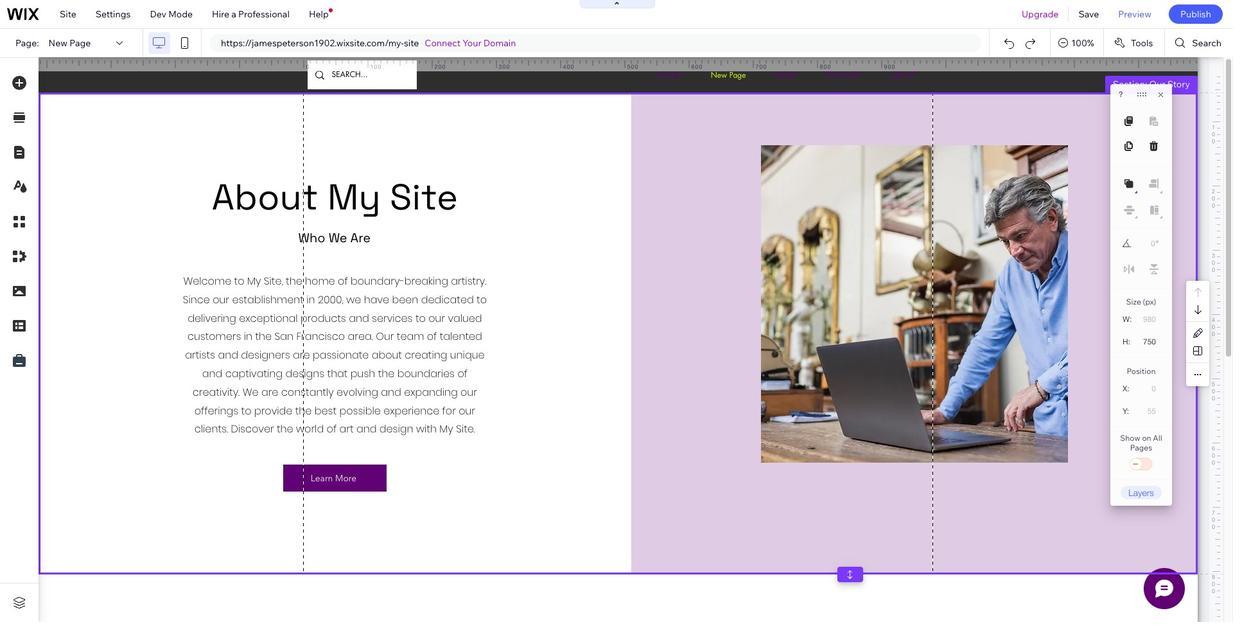 Task type: describe. For each thing, give the bounding box(es) containing it.
show on all pages
[[1121, 433, 1163, 452]]

https://jamespeterson1902.wixsite.com/my-
[[221, 37, 404, 49]]

layers button
[[1121, 486, 1162, 499]]

save button
[[1070, 0, 1109, 28]]

w:
[[1123, 315, 1132, 324]]

site
[[60, 8, 76, 20]]

pages
[[1131, 443, 1153, 452]]

100%
[[1072, 37, 1095, 49]]

500
[[628, 63, 639, 70]]

800
[[820, 63, 832, 70]]

hire
[[212, 8, 229, 20]]

all
[[1154, 433, 1163, 443]]

professional
[[238, 8, 290, 20]]

400
[[563, 63, 575, 70]]

size (px)
[[1127, 297, 1157, 307]]

size
[[1127, 297, 1142, 307]]

section: our story
[[1113, 78, 1191, 90]]

x:
[[1123, 384, 1130, 393]]

show
[[1121, 433, 1141, 443]]

search button
[[1166, 29, 1234, 57]]

site
[[404, 37, 419, 49]]

600
[[692, 63, 703, 70]]

domain
[[484, 37, 516, 49]]

hire a professional
[[212, 8, 290, 20]]

save
[[1079, 8, 1100, 20]]

https://jamespeterson1902.wixsite.com/my-site connect your domain
[[221, 37, 516, 49]]

300
[[499, 63, 511, 70]]

publish
[[1181, 8, 1212, 20]]

connect
[[425, 37, 461, 49]]

upgrade
[[1022, 8, 1059, 20]]

on
[[1143, 433, 1152, 443]]



Task type: locate. For each thing, give the bounding box(es) containing it.
dev
[[150, 8, 166, 20]]

new page
[[49, 37, 91, 49]]

°
[[1156, 239, 1160, 248]]

y:
[[1123, 407, 1130, 416]]

100
[[370, 63, 382, 70]]

tools button
[[1105, 29, 1165, 57]]

700
[[756, 63, 768, 70]]

0
[[306, 63, 310, 70]]

tools
[[1132, 37, 1154, 49]]

story
[[1168, 78, 1191, 90]]

100% button
[[1051, 29, 1104, 57]]

page
[[70, 37, 91, 49]]

None text field
[[1139, 235, 1156, 252], [1137, 310, 1162, 328], [1137, 380, 1162, 397], [1139, 235, 1156, 252], [1137, 310, 1162, 328], [1137, 380, 1162, 397]]

200
[[435, 63, 446, 70]]

?
[[1119, 90, 1124, 99]]

preview
[[1119, 8, 1152, 20]]

? button
[[1119, 90, 1124, 99]]

h:
[[1123, 337, 1131, 346]]

dev mode
[[150, 8, 193, 20]]

(px)
[[1144, 297, 1157, 307]]

publish button
[[1169, 4, 1224, 24]]

preview button
[[1109, 0, 1162, 28]]

search
[[1193, 37, 1222, 49]]

layers
[[1129, 487, 1155, 498]]

section:
[[1113, 78, 1148, 90]]

mode
[[168, 8, 193, 20]]

help
[[309, 8, 329, 20]]

None text field
[[1137, 333, 1162, 350], [1136, 402, 1162, 420], [1137, 333, 1162, 350], [1136, 402, 1162, 420]]

our
[[1150, 78, 1166, 90]]

settings
[[96, 8, 131, 20]]

900
[[885, 63, 896, 70]]

position
[[1127, 366, 1156, 376]]

a
[[232, 8, 236, 20]]

your
[[463, 37, 482, 49]]

switch
[[1129, 456, 1155, 474]]

new
[[49, 37, 68, 49]]



Task type: vqa. For each thing, say whether or not it's contained in the screenshot.
(px)
yes



